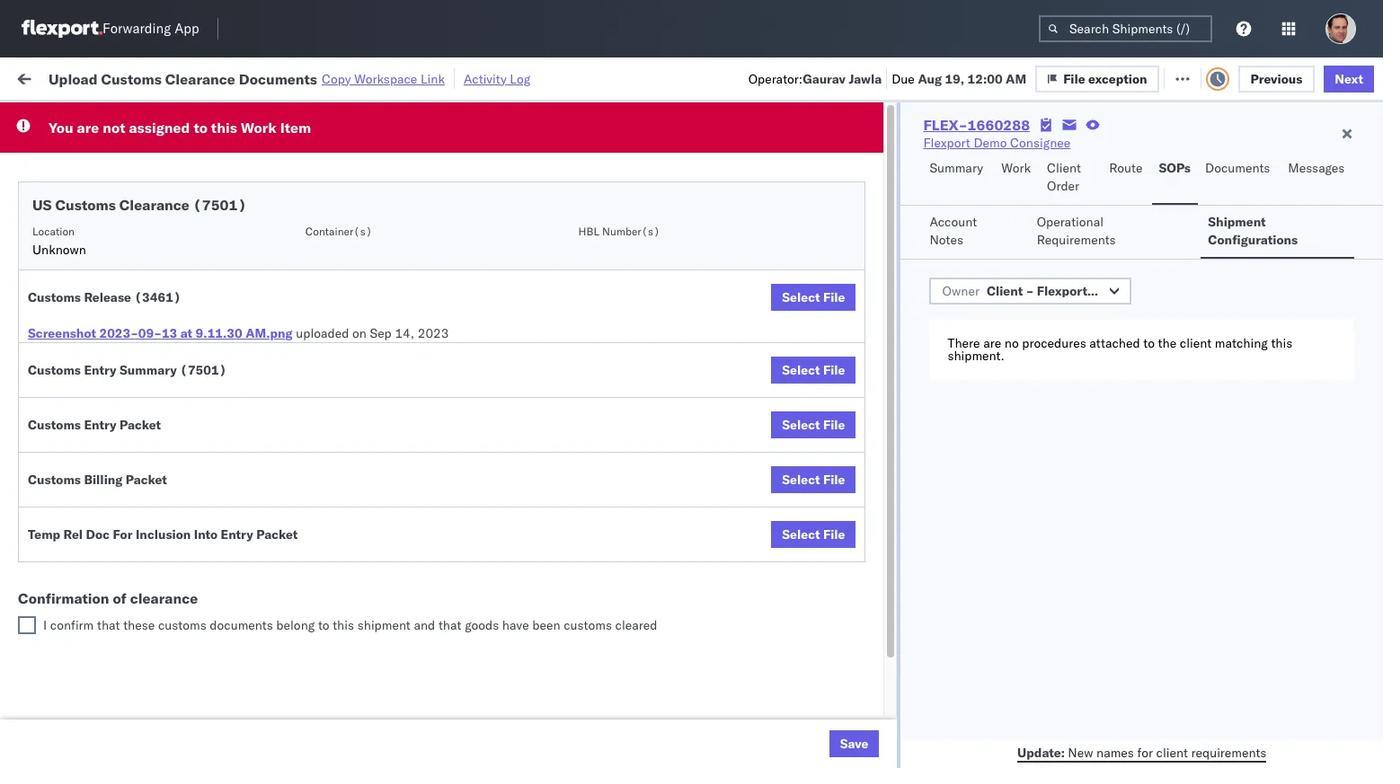 Task type: locate. For each thing, give the bounding box(es) containing it.
1 vertical spatial on
[[352, 325, 367, 342]]

shipment
[[357, 618, 411, 634]]

4 appointment from the top
[[147, 614, 221, 631]]

upload for upload customs clearance documents copy workspace link
[[49, 70, 98, 88]]

documents for upload customs clearance documents
[[41, 386, 106, 402]]

1 horizontal spatial work
[[241, 119, 277, 137]]

0 horizontal spatial documents
[[41, 386, 106, 402]]

account notes button
[[923, 206, 1019, 259]]

1 vertical spatial integration
[[784, 655, 846, 671]]

client up order
[[1047, 160, 1081, 176]]

pickup inside schedule pickup from rotterdam, netherlands
[[98, 645, 137, 661]]

flex-1846748 down procedures at the right top of the page
[[992, 378, 1086, 394]]

ca up i
[[41, 584, 58, 600]]

you are not assigned to this work item
[[49, 119, 311, 137]]

3 lagerfeld from the top
[[964, 734, 1018, 750]]

1 vertical spatial upload
[[41, 368, 82, 384]]

(7501) down 9.11.30
[[180, 362, 227, 378]]

1846748 down procedures at the right top of the page
[[1031, 378, 1086, 394]]

0 vertical spatial dec
[[373, 497, 397, 513]]

0 vertical spatial integration
[[784, 615, 846, 631]]

5 select file from the top
[[782, 527, 845, 543]]

09-
[[138, 325, 162, 342]]

resize handle column header for flex id
[[1077, 139, 1098, 769]]

select file for customs entry packet
[[782, 417, 845, 433]]

forwarding app
[[102, 20, 199, 37]]

4 resize handle column header from the left
[[636, 139, 658, 769]]

11:59 pm pdt, nov 4, 2022
[[289, 180, 455, 196], [289, 220, 455, 236], [289, 259, 455, 276], [289, 338, 455, 355]]

1846748 up operational at the top of the page
[[1031, 180, 1086, 196]]

2 integration from the top
[[784, 655, 846, 671]]

4 ocean fcl from the top
[[550, 338, 613, 355]]

dec for 23,
[[373, 497, 397, 513]]

1 vertical spatial 23,
[[396, 615, 416, 631]]

confirm
[[50, 618, 94, 634]]

0 horizontal spatial customs
[[158, 618, 206, 634]]

schedule for fourth 'schedule pickup from los angeles, ca' button from the bottom of the page
[[41, 329, 95, 345]]

2 horizontal spatial work
[[1001, 160, 1031, 176]]

11:59 pm pdt, nov 4, 2022 for 3rd schedule pickup from los angeles, ca link
[[289, 338, 455, 355]]

test123456 for upload customs clearance documents link
[[1224, 378, 1300, 394]]

3 schedule pickup from los angeles, ca button from the top
[[41, 328, 255, 365]]

1 karl from the top
[[938, 615, 961, 631]]

4 11:59 pm pdt, nov 4, 2022 from the top
[[289, 338, 455, 355]]

1 horizontal spatial to
[[318, 618, 329, 634]]

5 schedule pickup from los angeles, ca from the top
[[41, 566, 242, 600]]

from for 2nd schedule pickup from los angeles, ca link from the top
[[140, 249, 166, 266]]

schedule delivery appointment for fourth schedule delivery appointment link from the bottom
[[41, 179, 221, 196]]

pm right 8:30 on the bottom left of the page
[[320, 615, 340, 631]]

exception
[[1101, 70, 1160, 86], [1089, 71, 1147, 87]]

(7501) down you are not assigned to this work item
[[193, 196, 247, 214]]

2 vertical spatial karl
[[938, 734, 961, 750]]

23, right jan
[[396, 615, 416, 631]]

3 1846748 from the top
[[1031, 259, 1086, 276]]

0 vertical spatial flexport
[[924, 135, 971, 151]]

8,
[[407, 378, 419, 394]]

4 select file from the top
[[782, 472, 845, 488]]

documents up in
[[239, 70, 317, 88]]

0 vertical spatial summary
[[930, 160, 983, 176]]

0 vertical spatial upload
[[49, 70, 98, 88]]

resize handle column header for workitem
[[257, 139, 279, 769]]

flex- down no at right top
[[992, 378, 1031, 394]]

2023 right 14,
[[418, 325, 449, 342]]

3 fcl from the top
[[590, 259, 613, 276]]

11 schedule from the top
[[41, 684, 95, 701]]

1 hlxu6269489, from the top
[[1203, 180, 1295, 196]]

6 1846748 from the top
[[1031, 378, 1086, 394]]

schedule delivery appointment for first schedule delivery appointment link from the bottom of the page
[[41, 614, 221, 631]]

5 hlxu8034992 from the top
[[1298, 338, 1383, 354]]

0 horizontal spatial this
[[211, 119, 237, 137]]

1 schedule delivery appointment from the top
[[41, 179, 221, 196]]

schedule delivery appointment button down the workitem button
[[41, 178, 221, 198]]

activity
[[464, 71, 507, 87]]

2 vertical spatial integration test account - karl lagerfeld
[[784, 734, 1018, 750]]

ca down screenshot
[[41, 347, 58, 363]]

customs entry summary (7501)
[[28, 362, 227, 378]]

1 vertical spatial integration test account - karl lagerfeld
[[784, 655, 1018, 671]]

1 lagerfeld from the top
[[964, 615, 1018, 631]]

for
[[113, 527, 133, 543]]

2 vertical spatial clearance
[[139, 368, 197, 384]]

1 integration from the top
[[784, 615, 846, 631]]

entry
[[84, 362, 116, 378], [84, 417, 116, 433], [221, 527, 253, 543]]

pdt, for 2nd schedule pickup from los angeles, ca link from the top
[[350, 259, 379, 276]]

1 vertical spatial confirm
[[41, 535, 87, 551]]

5 resize handle column header from the left
[[753, 139, 775, 769]]

filtered
[[18, 110, 62, 126]]

demo inside flexport demo consignee link
[[974, 135, 1007, 151]]

are left not
[[77, 119, 99, 137]]

file for customs entry packet
[[823, 417, 845, 433]]

select for customs entry packet
[[782, 417, 820, 433]]

from right 2023-
[[140, 329, 166, 345]]

4 schedule from the top
[[41, 298, 95, 314]]

2 horizontal spatial this
[[1271, 335, 1293, 351]]

2022 for 2nd schedule pickup from los angeles, ca link from the top
[[423, 259, 455, 276]]

0 horizontal spatial to
[[194, 119, 208, 137]]

log
[[510, 71, 531, 87]]

summary button
[[923, 152, 994, 205]]

clearance down 13
[[139, 368, 197, 384]]

numbers for mbl/mawb numbers
[[1290, 147, 1334, 160]]

from up clearance
[[140, 566, 166, 582]]

1846748 up procedures at the right top of the page
[[1031, 299, 1086, 315]]

pm down container(s)
[[328, 259, 347, 276]]

schedule delivery appointment link down of
[[41, 613, 221, 631]]

8 schedule from the top
[[41, 566, 95, 582]]

inclusion
[[136, 527, 191, 543]]

1 4, from the top
[[408, 180, 420, 196]]

schedule pickup from los angeles, ca for 1st schedule pickup from los angeles, ca link from the bottom
[[41, 684, 242, 719]]

1 horizontal spatial demo
[[1091, 283, 1126, 299]]

2 horizontal spatial client
[[1047, 160, 1081, 176]]

1 vertical spatial clearance
[[119, 196, 190, 214]]

bosch ocean test
[[667, 180, 770, 196], [784, 180, 887, 196], [784, 220, 887, 236], [667, 259, 770, 276], [784, 259, 887, 276], [667, 299, 770, 315], [784, 299, 887, 315], [667, 338, 770, 355], [784, 338, 887, 355], [667, 378, 770, 394], [784, 378, 887, 394], [667, 418, 770, 434], [784, 418, 887, 434], [667, 457, 770, 473], [784, 457, 887, 473], [667, 497, 770, 513], [784, 497, 887, 513], [667, 536, 770, 552], [784, 536, 887, 552]]

nov for 2nd schedule pickup from los angeles, ca link from the top
[[382, 259, 405, 276]]

2 karl from the top
[[938, 655, 961, 671]]

clearance
[[165, 70, 235, 88], [119, 196, 190, 214], [139, 368, 197, 384]]

pm right 4:00 at bottom
[[320, 497, 340, 513]]

pickup inside confirm pickup from los angeles, ca
[[91, 487, 129, 503]]

ca
[[41, 228, 58, 244], [41, 267, 58, 284], [41, 347, 58, 363], [41, 426, 58, 442], [41, 505, 58, 521], [41, 584, 58, 600], [41, 702, 58, 719]]

flex-1846748 down flex id button
[[992, 180, 1086, 196]]

select for customs entry summary (7501)
[[782, 362, 820, 378]]

0 horizontal spatial at
[[180, 325, 192, 342]]

clearance for us customs clearance (7501)
[[119, 196, 190, 214]]

1 vertical spatial summary
[[120, 362, 177, 378]]

that right and
[[439, 618, 462, 634]]

0 horizontal spatial that
[[97, 618, 120, 634]]

customs up 'location'
[[55, 196, 116, 214]]

1846748 up owner client - flexport demo consignee
[[1031, 259, 1086, 276]]

3 ceau7522281, hlxu6269489, hlxu8034992 from the top
[[1107, 259, 1383, 275]]

778
[[331, 70, 355, 86]]

:
[[130, 111, 133, 124]]

angeles, for first schedule pickup from los angeles, ca link from the top
[[193, 210, 242, 226]]

appointment up us customs clearance (7501) at left top
[[147, 179, 221, 196]]

pm down deadline at left top
[[328, 220, 347, 236]]

5 select file button from the top
[[771, 521, 856, 548]]

pst, for 11:00
[[350, 378, 378, 394]]

entry down 2023-
[[84, 362, 116, 378]]

confirmation
[[18, 590, 109, 608]]

0 vertical spatial are
[[77, 119, 99, 137]]

1 11:59 pm pdt, nov 4, 2022 from the top
[[289, 180, 455, 196]]

ca down us
[[41, 228, 58, 244]]

0 horizontal spatial on
[[352, 325, 367, 342]]

doc
[[86, 527, 110, 543]]

previous button
[[1238, 65, 1315, 92]]

3 schedule from the top
[[41, 249, 95, 266]]

to left the the
[[1144, 335, 1155, 351]]

am.png
[[246, 325, 293, 342]]

4:00
[[289, 497, 317, 513]]

3 select file from the top
[[782, 417, 845, 433]]

appointment up 13
[[147, 298, 221, 314]]

account
[[930, 214, 977, 230], [876, 615, 924, 631], [876, 655, 924, 671], [876, 734, 924, 750]]

0 vertical spatial on
[[441, 70, 455, 86]]

client for client order
[[1047, 160, 1081, 176]]

1 horizontal spatial numbers
[[1290, 147, 1334, 160]]

schedule delivery appointment button down of
[[41, 613, 221, 633]]

client order button
[[1040, 152, 1102, 205]]

select for customs release (3461)
[[782, 289, 820, 306]]

0 vertical spatial for
[[173, 111, 187, 124]]

numbers for container numbers
[[1107, 154, 1152, 167]]

pdt, for fourth schedule delivery appointment link from the bottom
[[350, 180, 379, 196]]

1 horizontal spatial this
[[333, 618, 354, 634]]

1 vertical spatial lagerfeld
[[964, 655, 1018, 671]]

3 11:59 from the top
[[289, 259, 325, 276]]

client left 'name'
[[667, 147, 696, 160]]

hlxu6269489,
[[1203, 180, 1295, 196], [1203, 219, 1295, 236], [1203, 259, 1295, 275], [1203, 298, 1295, 315], [1203, 338, 1295, 354], [1203, 378, 1295, 394]]

pm right 11:00 at the left
[[328, 378, 347, 394]]

3 schedule pickup from los angeles, ca from the top
[[41, 329, 242, 363]]

5 ca from the top
[[41, 505, 58, 521]]

schedule delivery appointment link down the workitem button
[[41, 178, 221, 196]]

are for you
[[77, 119, 99, 137]]

customs left billing
[[28, 472, 81, 488]]

schedule delivery appointment up us customs clearance (7501) at left top
[[41, 179, 221, 196]]

next
[[1335, 71, 1364, 87]]

schedule pickup from los angeles, ca for 4th schedule pickup from los angeles, ca link from the top of the page
[[41, 408, 242, 442]]

consignee button
[[775, 143, 937, 161]]

1 select file from the top
[[782, 289, 845, 306]]

customs down 2023-
[[85, 368, 136, 384]]

2022 for fourth schedule delivery appointment link from the bottom
[[423, 180, 455, 196]]

from for 3rd schedule pickup from los angeles, ca link
[[140, 329, 166, 345]]

pst, left 8,
[[350, 378, 378, 394]]

0 horizontal spatial summary
[[120, 362, 177, 378]]

0 vertical spatial documents
[[239, 70, 317, 88]]

appointment for third schedule delivery appointment link from the bottom of the page
[[147, 298, 221, 314]]

6 hlxu8034992 from the top
[[1298, 378, 1383, 394]]

workitem button
[[11, 143, 261, 161]]

6 schedule pickup from los angeles, ca link from the top
[[41, 684, 255, 720]]

for left work,
[[173, 111, 187, 124]]

pst, for 6:00
[[344, 536, 371, 552]]

from for schedule pickup from rotterdam, netherlands link
[[140, 645, 166, 661]]

previous
[[1251, 71, 1303, 87]]

angeles, for 4th schedule pickup from los angeles, ca link from the top of the page
[[193, 408, 242, 424]]

resize handle column header
[[257, 139, 279, 769], [457, 139, 478, 769], [520, 139, 541, 769], [636, 139, 658, 769], [753, 139, 775, 769], [933, 139, 955, 769], [1077, 139, 1098, 769], [1194, 139, 1215, 769], [1338, 139, 1359, 769]]

clearance up work,
[[165, 70, 235, 88]]

3 test123456 from the top
[[1224, 338, 1300, 355]]

1 vertical spatial entry
[[84, 417, 116, 433]]

2 vertical spatial integration
[[784, 734, 846, 750]]

1 vertical spatial (7501)
[[180, 362, 227, 378]]

2 vertical spatial lagerfeld
[[964, 734, 1018, 750]]

customs entry packet
[[28, 417, 161, 433]]

6 ca from the top
[[41, 584, 58, 600]]

ocean
[[550, 180, 587, 196], [706, 180, 743, 196], [823, 180, 859, 196], [550, 220, 587, 236], [823, 220, 859, 236], [550, 259, 587, 276], [706, 259, 743, 276], [823, 259, 859, 276], [706, 299, 743, 315], [823, 299, 859, 315], [550, 338, 587, 355], [706, 338, 743, 355], [823, 338, 859, 355], [550, 378, 587, 394], [706, 378, 743, 394], [823, 378, 859, 394], [706, 418, 743, 434], [823, 418, 859, 434], [706, 457, 743, 473], [823, 457, 859, 473], [550, 497, 587, 513], [706, 497, 743, 513], [823, 497, 859, 513], [706, 536, 743, 552], [823, 536, 859, 552], [550, 615, 587, 631]]

1 horizontal spatial that
[[439, 618, 462, 634]]

bookings test consignee
[[784, 576, 927, 592]]

5 ceau7522281, hlxu6269489, hlxu8034992 from the top
[[1107, 338, 1383, 354]]

schedule down upload customs clearance documents
[[41, 408, 95, 424]]

nov right container(s)
[[382, 220, 405, 236]]

account inside button
[[930, 214, 977, 230]]

from down the workitem button
[[140, 210, 166, 226]]

schedule delivery appointment up 2023-
[[41, 298, 221, 314]]

ca inside confirm pickup from los angeles, ca
[[41, 505, 58, 521]]

schedule down netherlands
[[41, 684, 95, 701]]

operator:
[[748, 71, 803, 87]]

5 schedule pickup from los angeles, ca button from the top
[[41, 565, 255, 603]]

client inside 'button'
[[1047, 160, 1081, 176]]

for right names
[[1138, 745, 1153, 761]]

2 horizontal spatial documents
[[1205, 160, 1270, 176]]

0 vertical spatial clearance
[[165, 70, 235, 88]]

client left requirements
[[1156, 745, 1188, 761]]

netherlands
[[41, 663, 112, 679]]

1 appointment from the top
[[147, 179, 221, 196]]

4 hlxu8034992 from the top
[[1298, 298, 1383, 315]]

2 resize handle column header from the left
[[457, 139, 478, 769]]

file for customs billing packet
[[823, 472, 845, 488]]

0 horizontal spatial client
[[667, 147, 696, 160]]

shipment configurations button
[[1201, 206, 1355, 259]]

save button
[[829, 731, 879, 758]]

my
[[18, 65, 47, 90]]

summary left 'id'
[[930, 160, 983, 176]]

0 vertical spatial integration test account - karl lagerfeld
[[784, 615, 1018, 631]]

2023 left goods
[[419, 615, 450, 631]]

4 pdt, from the top
[[350, 338, 379, 355]]

delivery inside confirm delivery link
[[91, 535, 137, 551]]

4, right sep
[[408, 338, 420, 355]]

2 vertical spatial to
[[318, 618, 329, 634]]

4 select file button from the top
[[771, 467, 856, 493]]

ca for 4th schedule pickup from los angeles, ca link from the top of the page
[[41, 426, 58, 442]]

schedule pickup from los angeles, ca for 2nd schedule pickup from los angeles, ca link from the top
[[41, 249, 242, 284]]

are
[[77, 119, 99, 137], [983, 335, 1001, 351]]

schedule delivery appointment link up 2023-
[[41, 297, 221, 315]]

0 vertical spatial demo
[[974, 135, 1007, 151]]

187 on track
[[414, 70, 487, 86]]

summary down 09-
[[120, 362, 177, 378]]

2 vertical spatial packet
[[256, 527, 298, 543]]

import
[[153, 70, 193, 86]]

flexport. image
[[22, 20, 102, 38]]

mbl/mawb numbers
[[1224, 147, 1334, 160]]

11:59 pm pdt, nov 4, 2022 for 2nd schedule pickup from los angeles, ca link from the top
[[289, 259, 455, 276]]

0 vertical spatial karl
[[938, 615, 961, 631]]

customs down clearance
[[158, 618, 206, 634]]

5 1846748 from the top
[[1031, 338, 1086, 355]]

1 select file button from the top
[[771, 284, 856, 311]]

clearance for upload customs clearance documents copy workspace link
[[165, 70, 235, 88]]

this left in
[[211, 119, 237, 137]]

0 vertical spatial packet
[[120, 417, 161, 433]]

angeles, for confirm pickup from los angeles, ca link
[[186, 487, 235, 503]]

goods
[[465, 618, 499, 634]]

nov left 8,
[[381, 378, 404, 394]]

4 schedule pickup from los angeles, ca button from the top
[[41, 407, 255, 444]]

0 horizontal spatial numbers
[[1107, 154, 1152, 167]]

flex- down work button
[[992, 220, 1031, 236]]

4 schedule pickup from los angeles, ca link from the top
[[41, 407, 255, 443]]

client inside button
[[667, 147, 696, 160]]

schedule delivery appointment button up confirm pickup from los angeles, ca on the left bottom of page
[[41, 455, 221, 475]]

client
[[667, 147, 696, 160], [1047, 160, 1081, 176], [987, 283, 1023, 299]]

from for confirm pickup from los angeles, ca link
[[133, 487, 159, 503]]

1 schedule pickup from los angeles, ca button from the top
[[41, 209, 255, 247]]

clearance down the workitem button
[[119, 196, 190, 214]]

action
[[1320, 70, 1360, 86]]

2 11:59 pm pdt, nov 4, 2022 from the top
[[289, 220, 455, 236]]

from up (3461)
[[140, 249, 166, 266]]

bosch
[[667, 180, 703, 196], [784, 180, 819, 196], [784, 220, 819, 236], [667, 259, 703, 276], [784, 259, 819, 276], [667, 299, 703, 315], [784, 299, 819, 315], [667, 338, 703, 355], [784, 338, 819, 355], [667, 378, 703, 394], [784, 378, 819, 394], [667, 418, 703, 434], [784, 418, 819, 434], [667, 457, 703, 473], [784, 457, 819, 473], [667, 497, 703, 513], [784, 497, 819, 513], [667, 536, 703, 552], [784, 536, 819, 552]]

schedule pickup from los angeles, ca link
[[41, 209, 255, 245], [41, 249, 255, 284], [41, 328, 255, 364], [41, 407, 255, 443], [41, 565, 255, 601], [41, 684, 255, 720]]

4 select from the top
[[782, 472, 820, 488]]

1 resize handle column header from the left
[[257, 139, 279, 769]]

entry down upload customs clearance documents
[[84, 417, 116, 433]]

Search Shipments (/) text field
[[1039, 15, 1213, 42]]

ceau7522281, hlxu6269489, hlxu8034992 for fourth schedule delivery appointment link from the bottom
[[1107, 180, 1383, 196]]

5 ceau7522281, from the top
[[1107, 338, 1200, 354]]

hlxu8034992 for upload customs clearance documents link
[[1298, 378, 1383, 394]]

0 vertical spatial work
[[196, 70, 228, 86]]

0 horizontal spatial demo
[[974, 135, 1007, 151]]

1 1846748 from the top
[[1031, 180, 1086, 196]]

are left no at right top
[[983, 335, 1001, 351]]

clearance inside upload customs clearance documents
[[139, 368, 197, 384]]

2 test123456 from the top
[[1224, 259, 1300, 276]]

1 horizontal spatial for
[[1138, 745, 1153, 761]]

file for temp rel doc for inclusion into entry packet
[[823, 527, 845, 543]]

angeles, inside confirm pickup from los angeles, ca
[[186, 487, 235, 503]]

delivery for 8:30
[[98, 614, 144, 631]]

1 schedule from the top
[[41, 179, 95, 196]]

packet right billing
[[126, 472, 167, 488]]

due aug 19, 12:00 am
[[892, 71, 1027, 87]]

into
[[194, 527, 218, 543]]

1 vertical spatial for
[[1138, 745, 1153, 761]]

0 vertical spatial confirm
[[41, 487, 87, 503]]

jan
[[373, 615, 393, 631]]

6 flex-1846748 from the top
[[992, 378, 1086, 394]]

3 appointment from the top
[[147, 456, 221, 472]]

0 vertical spatial this
[[211, 119, 237, 137]]

1 horizontal spatial at
[[358, 70, 369, 86]]

1 vertical spatial dec
[[374, 536, 398, 552]]

-
[[1026, 283, 1034, 299], [927, 615, 935, 631], [927, 655, 935, 671], [927, 734, 935, 750]]

schedule inside schedule pickup from rotterdam, netherlands
[[41, 645, 95, 661]]

i
[[43, 618, 47, 634]]

hlxu6269489, down matching
[[1203, 378, 1295, 394]]

0 horizontal spatial are
[[77, 119, 99, 137]]

confirm pickup from los angeles, ca
[[41, 487, 235, 521]]

documents inside "documents" button
[[1205, 160, 1270, 176]]

schedule delivery appointment button up 2023-
[[41, 297, 221, 317]]

1 horizontal spatial customs
[[564, 618, 612, 634]]

hlxu6269489, up matching
[[1203, 298, 1295, 315]]

consignee up the the
[[1129, 283, 1192, 299]]

0 vertical spatial to
[[194, 119, 208, 137]]

3 schedule delivery appointment button from the top
[[41, 455, 221, 475]]

from inside confirm pickup from los angeles, ca
[[133, 487, 159, 503]]

1 horizontal spatial flexport
[[1037, 283, 1088, 299]]

item
[[280, 119, 311, 137]]

schedule delivery appointment for third schedule delivery appointment link from the bottom of the page
[[41, 298, 221, 314]]

9.11.30
[[196, 325, 242, 342]]

9 schedule from the top
[[41, 614, 95, 631]]

3 schedule delivery appointment from the top
[[41, 456, 221, 472]]

hlxu6269489, down configurations in the right of the page
[[1203, 259, 1295, 275]]

confirm inside confirm pickup from los angeles, ca
[[41, 487, 87, 503]]

6 schedule from the top
[[41, 408, 95, 424]]

0 vertical spatial lagerfeld
[[964, 615, 1018, 631]]

1 vertical spatial this
[[1271, 335, 1293, 351]]

1 vertical spatial are
[[983, 335, 1001, 351]]

6 schedule pickup from los angeles, ca from the top
[[41, 684, 242, 719]]

integration test account - karl lagerfeld for schedule pickup from rotterdam, netherlands
[[784, 655, 1018, 671]]

entry right into
[[221, 527, 253, 543]]

2 schedule delivery appointment button from the top
[[41, 297, 221, 317]]

4, down deadline button
[[408, 180, 420, 196]]

link
[[421, 71, 445, 87]]

select file for temp rel doc for inclusion into entry packet
[[782, 527, 845, 543]]

2 select from the top
[[782, 362, 820, 378]]

ceau7522281, hlxu6269489, hlxu8034992
[[1107, 180, 1383, 196], [1107, 219, 1383, 236], [1107, 259, 1383, 275], [1107, 298, 1383, 315], [1107, 338, 1383, 354], [1107, 378, 1383, 394]]

1 horizontal spatial documents
[[239, 70, 317, 88]]

1 ceau7522281, from the top
[[1107, 180, 1200, 196]]

1 vertical spatial documents
[[1205, 160, 1270, 176]]

select file button for customs billing packet
[[771, 467, 856, 493]]

0 horizontal spatial for
[[173, 111, 187, 124]]

0 vertical spatial am
[[1006, 71, 1027, 87]]

documents up customs entry packet
[[41, 386, 106, 402]]

2022 for confirm pickup from los angeles, ca link
[[422, 497, 454, 513]]

rotterdam,
[[169, 645, 233, 661]]

0 vertical spatial entry
[[84, 362, 116, 378]]

6 resize handle column header from the left
[[933, 139, 955, 769]]

1846748 down order
[[1031, 220, 1086, 236]]

hlxu6269489, down "documents" button on the right of page
[[1203, 219, 1295, 236]]

shipment configurations
[[1208, 214, 1298, 248]]

ceau7522281,
[[1107, 180, 1200, 196], [1107, 219, 1200, 236], [1107, 259, 1200, 275], [1107, 298, 1200, 315], [1107, 338, 1200, 354], [1107, 378, 1200, 394]]

2 confirm from the top
[[41, 535, 87, 551]]

pdt, for 3rd schedule pickup from los angeles, ca link
[[350, 338, 379, 355]]

(7501)
[[193, 196, 247, 214], [180, 362, 227, 378]]

ca up temp
[[41, 505, 58, 521]]

am right 12:00
[[1006, 71, 1027, 87]]

am right the "6:00"
[[320, 536, 341, 552]]

messages
[[1288, 160, 1345, 176]]

hlxu6269489, down mbl/mawb
[[1203, 180, 1295, 196]]

2 appointment from the top
[[147, 298, 221, 314]]

Search Work text field
[[778, 64, 974, 91]]

1 vertical spatial packet
[[126, 472, 167, 488]]

None checkbox
[[18, 617, 36, 635]]

1 vertical spatial karl
[[938, 655, 961, 671]]

pickup for 6th 'schedule pickup from los angeles, ca' button
[[98, 684, 137, 701]]

0 vertical spatial client
[[1180, 335, 1212, 351]]

from up temp rel doc for inclusion into entry packet
[[133, 487, 159, 503]]

numbers inside container numbers
[[1107, 154, 1152, 167]]

3 11:59 pm pdt, nov 4, 2022 from the top
[[289, 259, 455, 276]]

1 vertical spatial demo
[[1091, 283, 1126, 299]]

1846748
[[1031, 180, 1086, 196], [1031, 220, 1086, 236], [1031, 259, 1086, 276], [1031, 299, 1086, 315], [1031, 338, 1086, 355], [1031, 378, 1086, 394]]

nov down deadline button
[[382, 180, 405, 196]]

integration for schedule pickup from rotterdam, netherlands
[[784, 655, 846, 671]]

4 test123456 from the top
[[1224, 378, 1300, 394]]

5 schedule from the top
[[41, 329, 95, 345]]

confirm pickup from los angeles, ca button
[[41, 486, 255, 524]]

documents
[[239, 70, 317, 88], [1205, 160, 1270, 176], [41, 386, 106, 402]]

1 vertical spatial to
[[1144, 335, 1155, 351]]

hlxu8034992
[[1298, 180, 1383, 196], [1298, 219, 1383, 236], [1298, 259, 1383, 275], [1298, 298, 1383, 315], [1298, 338, 1383, 354], [1298, 378, 1383, 394]]

0 vertical spatial (7501)
[[193, 196, 247, 214]]

us
[[32, 196, 52, 214]]

0 horizontal spatial work
[[196, 70, 228, 86]]

confirm pickup from los angeles, ca link
[[41, 486, 255, 522]]

confirmation of clearance
[[18, 590, 198, 608]]

new
[[1068, 745, 1093, 761]]

work right import
[[196, 70, 228, 86]]

2 schedule pickup from los angeles, ca button from the top
[[41, 249, 255, 286]]

ceau7522281, hlxu6269489, hlxu8034992 for 2nd schedule pickup from los angeles, ca link from the top
[[1107, 259, 1383, 275]]

2 schedule from the top
[[41, 210, 95, 226]]

4 1846748 from the top
[[1031, 299, 1086, 315]]

appointment up confirm pickup from los angeles, ca link
[[147, 456, 221, 472]]

2 vertical spatial documents
[[41, 386, 106, 402]]

1 horizontal spatial am
[[1006, 71, 1027, 87]]

flexport demo consignee link
[[924, 134, 1071, 152]]

23, up 24,
[[400, 497, 419, 513]]

work
[[196, 70, 228, 86], [241, 119, 277, 137], [1001, 160, 1031, 176]]

schedule up confirmation
[[41, 566, 95, 582]]

work button
[[994, 152, 1040, 205]]

at right 13
[[180, 325, 192, 342]]

4, for 2nd schedule pickup from los angeles, ca link from the top
[[408, 259, 420, 276]]

4,
[[408, 180, 420, 196], [408, 220, 420, 236], [408, 259, 420, 276], [408, 338, 420, 355]]

from for first schedule pickup from los angeles, ca link from the top
[[140, 210, 166, 226]]

documents inside upload customs clearance documents
[[41, 386, 106, 402]]

1 confirm from the top
[[41, 487, 87, 503]]

schedule delivery appointment link up confirm pickup from los angeles, ca on the left bottom of page
[[41, 455, 221, 473]]

upload inside upload customs clearance documents
[[41, 368, 82, 384]]

resize handle column header for deadline
[[457, 139, 478, 769]]

2 lagerfeld from the top
[[964, 655, 1018, 671]]

upload customs clearance documents
[[41, 368, 197, 402]]

container
[[1107, 139, 1156, 153]]

operational requirements
[[1037, 214, 1116, 248]]

schedule down 'location'
[[41, 249, 95, 266]]

5 ocean fcl from the top
[[550, 378, 613, 394]]

0 horizontal spatial am
[[320, 536, 341, 552]]

pst, for 4:00
[[343, 497, 370, 513]]

pickup for fourth 'schedule pickup from los angeles, ca' button from the bottom of the page
[[98, 329, 137, 345]]

upload for upload customs clearance documents
[[41, 368, 82, 384]]

from inside schedule pickup from rotterdam, netherlands
[[140, 645, 166, 661]]

6 ceau7522281, hlxu6269489, hlxu8034992 from the top
[[1107, 378, 1383, 394]]

4, for 3rd schedule pickup from los angeles, ca link
[[408, 338, 420, 355]]

0 vertical spatial 23,
[[400, 497, 419, 513]]

1 horizontal spatial are
[[983, 335, 1001, 351]]

angeles, for 1st schedule pickup from los angeles, ca link from the bottom
[[193, 684, 242, 701]]

pst, up "6:00 am pst, dec 24, 2022"
[[343, 497, 370, 513]]

packet down the upload customs clearance documents button
[[120, 417, 161, 433]]

this inside matching this shipment.
[[1271, 335, 1293, 351]]

1 horizontal spatial summary
[[930, 160, 983, 176]]

hlxu8034992 for fourth schedule delivery appointment link from the bottom
[[1298, 180, 1383, 196]]

2 select file button from the top
[[771, 357, 856, 384]]

customs inside upload customs clearance documents
[[85, 368, 136, 384]]

this left jan
[[333, 618, 354, 634]]

on right 187
[[441, 70, 455, 86]]

2022 for confirm delivery link
[[423, 536, 455, 552]]



Task type: describe. For each thing, give the bounding box(es) containing it.
2 ceau7522281, hlxu6269489, hlxu8034992 from the top
[[1107, 219, 1383, 236]]

sep
[[370, 325, 392, 342]]

los down the upload customs clearance documents button
[[169, 408, 190, 424]]

1 vertical spatial am
[[320, 536, 341, 552]]

6 schedule pickup from los angeles, ca button from the top
[[41, 684, 255, 721]]

angeles, for 3rd schedule pickup from los angeles, ca link
[[193, 329, 242, 345]]

4 fcl from the top
[[590, 338, 613, 355]]

1 schedule pickup from los angeles, ca link from the top
[[41, 209, 255, 245]]

1 flex-1846748 from the top
[[992, 180, 1086, 196]]

flex- down 'account notes' button
[[992, 259, 1031, 276]]

confirm for confirm delivery
[[41, 535, 87, 551]]

0 vertical spatial at
[[358, 70, 369, 86]]

for for client
[[1138, 745, 1153, 761]]

mbl/mawb numbers button
[[1215, 143, 1383, 161]]

schedule for sixth 'schedule pickup from los angeles, ca' button from the bottom
[[41, 210, 95, 226]]

client name button
[[658, 143, 757, 161]]

copy workspace link button
[[322, 71, 445, 87]]

from for 1st schedule pickup from los angeles, ca link from the bottom
[[140, 684, 166, 701]]

track
[[458, 70, 487, 86]]

select file button for customs release (3461)
[[771, 284, 856, 311]]

angeles, for fifth schedule pickup from los angeles, ca link from the top
[[193, 566, 242, 582]]

1 customs from the left
[[158, 618, 206, 634]]

confirm delivery
[[41, 535, 137, 551]]

(0)
[[293, 70, 316, 86]]

1 vertical spatial flexport
[[1037, 283, 1088, 299]]

select for customs billing packet
[[782, 472, 820, 488]]

0 horizontal spatial flexport
[[924, 135, 971, 151]]

owner
[[942, 283, 980, 299]]

schedule for 2nd schedule delivery appointment button from the top of the page
[[41, 298, 95, 314]]

2 vertical spatial this
[[333, 618, 354, 634]]

aug
[[918, 71, 942, 87]]

11:00
[[289, 378, 325, 394]]

9 resize handle column header from the left
[[1338, 139, 1359, 769]]

flex
[[964, 147, 984, 160]]

5 flex-1846748 from the top
[[992, 338, 1086, 355]]

deadline button
[[280, 143, 460, 161]]

hlxu6269489, for 3rd schedule pickup from los angeles, ca link
[[1203, 338, 1295, 354]]

customs up ":"
[[101, 70, 162, 88]]

1 horizontal spatial client
[[987, 283, 1023, 299]]

pickup for sixth 'schedule pickup from los angeles, ca' button from the bottom
[[98, 210, 137, 226]]

nov for 3rd schedule pickup from los angeles, ca link
[[382, 338, 405, 355]]

2 fcl from the top
[[590, 220, 613, 236]]

4 flex-1846748 from the top
[[992, 299, 1086, 315]]

location unknown
[[32, 225, 86, 258]]

schedule for third 'schedule pickup from los angeles, ca' button from the bottom
[[41, 408, 95, 424]]

app
[[175, 20, 199, 37]]

deadline
[[289, 147, 333, 160]]

sops
[[1159, 160, 1191, 176]]

11:00 pm pst, nov 8, 2022
[[289, 378, 453, 394]]

nov for fourth schedule delivery appointment link from the bottom
[[382, 180, 405, 196]]

1 test123456 from the top
[[1224, 220, 1300, 236]]

2 flex-1846748 from the top
[[992, 220, 1086, 236]]

ceau7522281, hlxu6269489, hlxu8034992 for 3rd schedule pickup from los angeles, ca link
[[1107, 338, 1383, 354]]

container numbers button
[[1098, 136, 1197, 168]]

configurations
[[1208, 232, 1298, 248]]

summary inside button
[[930, 160, 983, 176]]

pst, for 8:30
[[343, 615, 370, 631]]

status : ready for work, blocked, in progress
[[99, 111, 326, 124]]

1 vertical spatial 2023
[[419, 615, 450, 631]]

test123456 for 2nd schedule pickup from los angeles, ca link from the top
[[1224, 259, 1300, 276]]

ca for 3rd schedule pickup from los angeles, ca link
[[41, 347, 58, 363]]

schedule pickup from rotterdam, netherlands link
[[41, 644, 255, 680]]

2 1846748 from the top
[[1031, 220, 1086, 236]]

activity log button
[[464, 68, 531, 89]]

location
[[32, 225, 75, 238]]

0 vertical spatial 2023
[[418, 325, 449, 342]]

7 ocean fcl from the top
[[550, 615, 613, 631]]

los up clearance
[[169, 566, 190, 582]]

for for work,
[[173, 111, 187, 124]]

customs up screenshot
[[28, 289, 81, 306]]

account notes
[[930, 214, 977, 248]]

4 hlxu6269489, from the top
[[1203, 298, 1295, 315]]

us customs clearance (7501)
[[32, 196, 247, 214]]

flex- left "new"
[[992, 734, 1031, 750]]

2130387
[[1031, 734, 1086, 750]]

customs down screenshot
[[28, 362, 81, 378]]

4 ceau7522281, hlxu6269489, hlxu8034992 from the top
[[1107, 298, 1383, 315]]

documents button
[[1198, 152, 1281, 205]]

flex- up flex
[[924, 116, 968, 134]]

forwarding
[[102, 20, 171, 37]]

schedule for schedule pickup from rotterdam, netherlands button
[[41, 645, 95, 661]]

1 vertical spatial at
[[180, 325, 192, 342]]

ca for fifth schedule pickup from los angeles, ca link from the top
[[41, 584, 58, 600]]

7 fcl from the top
[[590, 615, 613, 631]]

2 hlxu6269489, from the top
[[1203, 219, 1295, 236]]

6 fcl from the top
[[590, 497, 613, 513]]

3 karl from the top
[[938, 734, 961, 750]]

(7501) for us customs clearance (7501)
[[193, 196, 247, 214]]

uploaded
[[296, 325, 349, 342]]

confirm delivery button
[[41, 534, 137, 554]]

hlxu6269489, for fourth schedule delivery appointment link from the bottom
[[1203, 180, 1295, 196]]

entry for packet
[[84, 417, 116, 433]]

consignee right bookings
[[867, 576, 927, 592]]

screenshot 2023-09-13 at 9.11.30 am.png uploaded on sep 14, 2023
[[28, 325, 449, 342]]

upload customs clearance documents link
[[41, 367, 255, 403]]

2 vertical spatial work
[[1001, 160, 1031, 176]]

4 schedule delivery appointment button from the top
[[41, 613, 221, 633]]

12:00
[[968, 71, 1003, 87]]

resize handle column header for client name
[[753, 139, 775, 769]]

risk
[[372, 70, 393, 86]]

lagerfeld for schedule pickup from rotterdam, netherlands
[[964, 655, 1018, 671]]

delivery for 6:00
[[91, 535, 137, 551]]

customs up customs billing packet
[[28, 417, 81, 433]]

delivery for 11:59
[[98, 179, 144, 196]]

have
[[502, 618, 529, 634]]

resize handle column header for container numbers
[[1194, 139, 1215, 769]]

lagerfeld for schedule delivery appointment
[[964, 615, 1018, 631]]

6 ceau7522281, from the top
[[1107, 378, 1200, 394]]

confirm for confirm pickup from los angeles, ca
[[41, 487, 87, 503]]

workspace
[[354, 71, 417, 87]]

1 vertical spatial work
[[241, 119, 277, 137]]

4 11:59 from the top
[[289, 338, 325, 355]]

2 that from the left
[[439, 618, 462, 634]]

3 schedule pickup from los angeles, ca link from the top
[[41, 328, 255, 364]]

8:30
[[289, 615, 317, 631]]

schedule pickup from los angeles, ca for fifth schedule pickup from los angeles, ca link from the top
[[41, 566, 242, 600]]

1 ocean fcl from the top
[[550, 180, 613, 196]]

5 fcl from the top
[[590, 378, 613, 394]]

3 schedule delivery appointment link from the top
[[41, 455, 221, 473]]

flex- down flex id button
[[992, 180, 1031, 196]]

2 customs from the left
[[564, 618, 612, 634]]

pickup for confirm pickup from los angeles, ca button
[[91, 487, 129, 503]]

1 11:59 from the top
[[289, 180, 325, 196]]

2 vertical spatial entry
[[221, 527, 253, 543]]

6 ocean fcl from the top
[[550, 497, 613, 513]]

4, for fourth schedule delivery appointment link from the bottom
[[408, 180, 420, 196]]

integration test account - karl lagerfeld for schedule delivery appointment
[[784, 615, 1018, 631]]

and
[[414, 618, 435, 634]]

ca for first schedule pickup from los angeles, ca link from the top
[[41, 228, 58, 244]]

2 schedule pickup from los angeles, ca link from the top
[[41, 249, 255, 284]]

requirements
[[1192, 745, 1267, 761]]

los down the workitem button
[[169, 210, 190, 226]]

2 11:59 from the top
[[289, 220, 325, 236]]

los down schedule pickup from rotterdam, netherlands button
[[169, 684, 190, 701]]

1 horizontal spatial on
[[441, 70, 455, 86]]

gvcu5265864
[[1107, 733, 1196, 750]]

3 ceau7522281, from the top
[[1107, 259, 1200, 275]]

file for customs entry summary (7501)
[[823, 362, 845, 378]]

select file button for temp rel doc for inclusion into entry packet
[[771, 521, 856, 548]]

pm up container(s)
[[328, 180, 347, 196]]

gaurav
[[803, 71, 846, 87]]

2 horizontal spatial to
[[1144, 335, 1155, 351]]

schedule for 6th 'schedule pickup from los angeles, ca' button
[[41, 684, 95, 701]]

4 schedule delivery appointment link from the top
[[41, 613, 221, 631]]

matching this shipment.
[[948, 335, 1293, 364]]

pickup for 2nd 'schedule pickup from los angeles, ca' button from the top
[[98, 249, 137, 266]]

1 schedule delivery appointment button from the top
[[41, 178, 221, 198]]

1 schedule delivery appointment link from the top
[[41, 178, 221, 196]]

ready
[[138, 111, 170, 124]]

3 integration from the top
[[784, 734, 846, 750]]

resize handle column header for mode
[[636, 139, 658, 769]]

the
[[1158, 335, 1177, 351]]

(7501) for customs entry summary (7501)
[[180, 362, 227, 378]]

flex id
[[964, 147, 997, 160]]

2 4, from the top
[[408, 220, 420, 236]]

4 ceau7522281, from the top
[[1107, 298, 1200, 315]]

shipment.
[[948, 348, 1005, 364]]

schedule for 1st schedule delivery appointment button from the top
[[41, 179, 95, 196]]

in
[[269, 111, 279, 124]]

2 schedule delivery appointment link from the top
[[41, 297, 221, 315]]

6:00
[[289, 536, 317, 552]]

from for 4th schedule pickup from los angeles, ca link from the top of the page
[[140, 408, 166, 424]]

1 that from the left
[[97, 618, 120, 634]]

24,
[[401, 536, 420, 552]]

route
[[1109, 160, 1143, 176]]

batch action
[[1282, 70, 1360, 86]]

assigned
[[129, 119, 190, 137]]

3 flex-1846748 from the top
[[992, 259, 1086, 276]]

entry for summary
[[84, 362, 116, 378]]

pickup for third 'schedule pickup from los angeles, ca' button from the bottom
[[98, 408, 137, 424]]

not
[[103, 119, 125, 137]]

resize handle column header for consignee
[[933, 139, 955, 769]]

copy
[[322, 71, 351, 87]]

appointment for first schedule delivery appointment link from the bottom of the page
[[147, 614, 221, 631]]

schedule for 2nd 'schedule pickup from los angeles, ca' button from the top
[[41, 249, 95, 266]]

nov for upload customs clearance documents link
[[381, 378, 404, 394]]

los right 09-
[[169, 329, 190, 345]]

ceau7522281, hlxu6269489, hlxu8034992 for upload customs clearance documents link
[[1107, 378, 1383, 394]]

4:00 pm pst, dec 23, 2022
[[289, 497, 454, 513]]

5 schedule pickup from los angeles, ca link from the top
[[41, 565, 255, 601]]

flex- up no at right top
[[992, 299, 1031, 315]]

test123456 for 3rd schedule pickup from los angeles, ca link
[[1224, 338, 1300, 355]]

hbl number(s)
[[579, 225, 660, 238]]

3 integration test account - karl lagerfeld from the top
[[784, 734, 1018, 750]]

select file button for customs entry packet
[[771, 412, 856, 439]]

dec for 24,
[[374, 536, 398, 552]]

rel
[[63, 527, 83, 543]]

message
[[242, 70, 293, 86]]

maeu9408431
[[1224, 734, 1315, 750]]

blocked,
[[221, 111, 266, 124]]

hlxu8034992 for 3rd schedule pickup from los angeles, ca link
[[1298, 338, 1383, 354]]

select for temp rel doc for inclusion into entry packet
[[782, 527, 820, 543]]

19,
[[945, 71, 965, 87]]

2022 for upload customs clearance documents link
[[422, 378, 453, 394]]

due
[[892, 71, 915, 87]]

23, for 2022
[[400, 497, 419, 513]]

flex- right there
[[992, 338, 1031, 355]]

2 hlxu8034992 from the top
[[1298, 219, 1383, 236]]

pm left sep
[[328, 338, 347, 355]]

there are no procedures attached to the client
[[948, 335, 1212, 351]]

hlxu6269489, for upload customs clearance documents link
[[1203, 378, 1295, 394]]

flex-1660288
[[924, 116, 1030, 134]]

2022 for 3rd schedule pickup from los angeles, ca link
[[423, 338, 455, 355]]

actions
[[1316, 147, 1353, 160]]

matching
[[1215, 335, 1268, 351]]

flex-1660288 link
[[924, 116, 1030, 134]]

11:59 pm pdt, nov 4, 2022 for fourth schedule delivery appointment link from the bottom
[[289, 180, 455, 196]]

2 ceau7522281, from the top
[[1107, 219, 1200, 236]]

los up (3461)
[[169, 249, 190, 266]]

progress
[[282, 111, 326, 124]]

owner client - flexport demo consignee
[[942, 283, 1192, 299]]

documents for upload customs clearance documents copy workspace link
[[239, 70, 317, 88]]

consignee inside button
[[784, 147, 836, 160]]

by:
[[65, 110, 82, 126]]

select file for customs release (3461)
[[782, 289, 845, 306]]

file for customs release (3461)
[[823, 289, 845, 306]]

3 resize handle column header from the left
[[520, 139, 541, 769]]

my work
[[18, 65, 98, 90]]

ca for 2nd schedule pickup from los angeles, ca link from the top
[[41, 267, 58, 284]]

client name
[[667, 147, 727, 160]]

karl for schedule delivery appointment
[[938, 615, 961, 631]]

2 ocean fcl from the top
[[550, 220, 613, 236]]

unknown
[[32, 242, 86, 258]]

schedule pickup from los angeles, ca for 3rd schedule pickup from los angeles, ca link
[[41, 329, 242, 363]]

3 ocean fcl from the top
[[550, 259, 613, 276]]

los inside confirm pickup from los angeles, ca
[[162, 487, 182, 503]]

billing
[[84, 472, 123, 488]]

requirements
[[1037, 232, 1116, 248]]

jawla
[[849, 71, 882, 87]]

pickup for 5th 'schedule pickup from los angeles, ca' button
[[98, 566, 137, 582]]

consignee up client order
[[1010, 135, 1071, 151]]

integration for schedule delivery appointment
[[784, 615, 846, 631]]

2 pdt, from the top
[[350, 220, 379, 236]]

mode button
[[541, 143, 640, 161]]

activity log
[[464, 71, 531, 87]]

1 vertical spatial client
[[1156, 745, 1188, 761]]

1 fcl from the top
[[590, 180, 613, 196]]

attached
[[1090, 335, 1140, 351]]

8:30 pm pst, jan 23, 2023
[[289, 615, 450, 631]]



Task type: vqa. For each thing, say whether or not it's contained in the screenshot.
1893174
no



